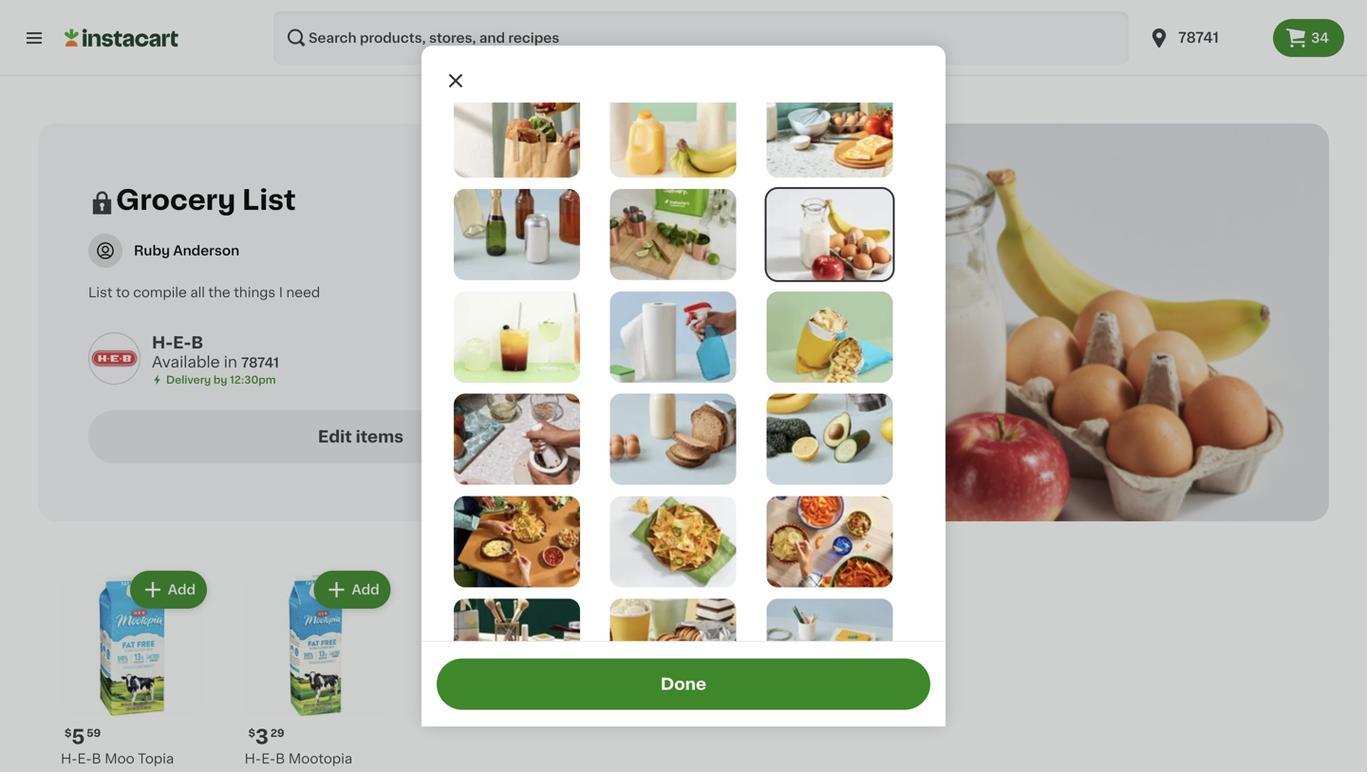 Task type: locate. For each thing, give the bounding box(es) containing it.
2 add button from the left
[[316, 573, 389, 607]]

1 horizontal spatial h-
[[152, 335, 173, 351]]

0 vertical spatial list
[[242, 187, 296, 214]]

h-
[[152, 335, 173, 351], [61, 752, 77, 766], [245, 752, 261, 766]]

ruby
[[134, 244, 170, 257]]

$ inside $ 5 59
[[65, 728, 72, 739]]

$ 3 29
[[249, 727, 285, 747]]

e- inside h-e-b moo topia lactose free fa
[[77, 752, 92, 766]]

edit items
[[318, 429, 404, 445]]

2 horizontal spatial b
[[276, 752, 285, 766]]

0 horizontal spatial free
[[118, 771, 147, 772]]

1 horizontal spatial e-
[[173, 335, 191, 351]]

free down mootopia
[[302, 771, 331, 772]]

1 horizontal spatial add button
[[316, 573, 389, 607]]

list
[[242, 187, 296, 214], [88, 286, 113, 299]]

b up the available
[[191, 335, 203, 351]]

product group
[[53, 567, 211, 772], [237, 567, 395, 772]]

list to compile all the things i need
[[88, 286, 320, 299]]

$
[[65, 728, 72, 739], [249, 728, 256, 739]]

a person with white painted nails grinding some spices with a mortar and pestle. image
[[454, 394, 580, 485]]

e- down $ 5 59
[[77, 752, 92, 766]]

done
[[661, 676, 707, 692]]

lactose inside h-e-b mootopia lactose free fa
[[245, 771, 298, 772]]

free inside h-e-b moo topia lactose free fa
[[118, 771, 147, 772]]

0 horizontal spatial product group
[[53, 567, 211, 772]]

free
[[118, 771, 147, 772], [302, 771, 331, 772]]

grocery list
[[116, 187, 296, 214]]

12:30pm
[[230, 375, 276, 385]]

1 product group from the left
[[53, 567, 211, 772]]

instacart logo image
[[65, 27, 179, 49]]

1 vertical spatial list
[[88, 286, 113, 299]]

h- inside h-e-b available in 78741
[[152, 335, 173, 351]]

34 button
[[1274, 19, 1345, 57]]

h- down 3
[[245, 752, 261, 766]]

$ left 29
[[249, 728, 256, 739]]

b inside h-e-b mootopia lactose free fa
[[276, 752, 285, 766]]

e- for 3
[[261, 752, 276, 766]]

b
[[191, 335, 203, 351], [92, 752, 101, 766], [276, 752, 285, 766]]

2 lactose from the left
[[245, 771, 298, 772]]

lactose
[[61, 771, 115, 772], [245, 771, 298, 772]]

1 horizontal spatial add
[[352, 583, 380, 597]]

1 free from the left
[[118, 771, 147, 772]]

a tabletop of makeup, skincare, and beauty products. image
[[454, 599, 580, 690]]

items
[[356, 429, 404, 445]]

free down moo
[[118, 771, 147, 772]]

in
[[224, 355, 237, 370]]

2 product group from the left
[[237, 567, 395, 772]]

lactose down $ 3 29 at the left bottom of the page
[[245, 771, 298, 772]]

1 lactose from the left
[[61, 771, 115, 772]]

2 add from the left
[[352, 583, 380, 597]]

0 horizontal spatial e-
[[77, 752, 92, 766]]

1 horizontal spatial lactose
[[245, 771, 298, 772]]

2 horizontal spatial e-
[[261, 752, 276, 766]]

topia
[[138, 752, 174, 766]]

1 $ from the left
[[65, 728, 72, 739]]

a carton of 6 eggs, an open loaf of bread, and a small bottle of milk. image
[[610, 394, 737, 485]]

h- for 3
[[245, 752, 261, 766]]

add
[[168, 583, 196, 597], [352, 583, 380, 597]]

a roll of paper towels, a gallon of orange juice, a small bottle of milk, a bunch of bananas. image
[[610, 86, 737, 178]]

add button
[[132, 573, 205, 607], [316, 573, 389, 607]]

1 horizontal spatial free
[[302, 771, 331, 772]]

need
[[286, 286, 320, 299]]

$ left the 59
[[65, 728, 72, 739]]

e-
[[173, 335, 191, 351], [77, 752, 92, 766], [261, 752, 276, 766]]

1 horizontal spatial b
[[191, 335, 203, 351]]

two bags of chips open. image
[[767, 291, 893, 383]]

59
[[87, 728, 101, 739]]

$ for 3
[[249, 728, 256, 739]]

delivery by 12:30pm
[[166, 375, 276, 385]]

0 horizontal spatial $
[[65, 728, 72, 739]]

78741
[[241, 356, 279, 369]]

0 horizontal spatial add button
[[132, 573, 205, 607]]

h- inside h-e-b moo topia lactose free fa
[[61, 752, 77, 766]]

moo
[[105, 752, 135, 766]]

a person holding a tomato and a grocery bag with a baguette and vegetables. image
[[454, 86, 580, 178]]

0 horizontal spatial lactose
[[61, 771, 115, 772]]

edit items button
[[88, 410, 634, 464]]

e- inside h-e-b available in 78741
[[173, 335, 191, 351]]

b left moo
[[92, 752, 101, 766]]

h- inside h-e-b mootopia lactose free fa
[[245, 752, 261, 766]]

by
[[214, 375, 227, 385]]

e- up the available
[[173, 335, 191, 351]]

a roll of paper towels, a person holding a spray bottle of blue cleaning solution, and a sponge. image
[[610, 291, 737, 383]]

1 add button from the left
[[132, 573, 205, 607]]

h-e-b moo topia lactose free fa
[[61, 752, 174, 772]]

lactose down moo
[[61, 771, 115, 772]]

29
[[271, 728, 285, 739]]

b inside h-e-b moo topia lactose free fa
[[92, 752, 101, 766]]

b down 29
[[276, 752, 285, 766]]

a blue can, a silver can, an empty bottle, an empty champagne bottle, and two brown glass bottles. image
[[454, 189, 580, 280]]

2 horizontal spatial h-
[[245, 752, 261, 766]]

b inside h-e-b available in 78741
[[191, 335, 203, 351]]

free inside h-e-b mootopia lactose free fa
[[302, 771, 331, 772]]

b for 3
[[276, 752, 285, 766]]

b for 5
[[92, 752, 101, 766]]

a table with people sitting around it with a bowl of potato chips, doritos, and cheetos. image
[[767, 496, 893, 588]]

1 horizontal spatial $
[[249, 728, 256, 739]]

h- up the available
[[152, 335, 173, 351]]

0 horizontal spatial b
[[92, 752, 101, 766]]

0 horizontal spatial h-
[[61, 752, 77, 766]]

list up i
[[242, 187, 296, 214]]

1 horizontal spatial product group
[[237, 567, 395, 772]]

h- for 5
[[61, 752, 77, 766]]

2 $ from the left
[[249, 728, 256, 739]]

h- down 5
[[61, 752, 77, 766]]

list left to
[[88, 286, 113, 299]]

2 free from the left
[[302, 771, 331, 772]]

compile
[[133, 286, 187, 299]]

0 horizontal spatial add
[[168, 583, 196, 597]]

e- inside h-e-b mootopia lactose free fa
[[261, 752, 276, 766]]

add for 5
[[168, 583, 196, 597]]

1 add from the left
[[168, 583, 196, 597]]

e- down $ 3 29 at the left bottom of the page
[[261, 752, 276, 766]]

$ inside $ 3 29
[[249, 728, 256, 739]]

1 horizontal spatial list
[[242, 187, 296, 214]]

i
[[279, 286, 283, 299]]

5
[[72, 727, 85, 747]]

bowl of nachos covered in cheese. image
[[610, 496, 737, 588]]



Task type: describe. For each thing, give the bounding box(es) containing it.
done button
[[437, 659, 931, 710]]

grocery
[[116, 187, 236, 214]]

a table with people sitting around it with nachos and cheese, guacamole, and mixed chips. image
[[454, 496, 580, 588]]

$ for 5
[[65, 728, 72, 739]]

edit
[[318, 429, 352, 445]]

product group containing 5
[[53, 567, 211, 772]]

a bunch of kale, a sliced lemon, a half of an avocado, a cucumber, a bunch of bananas, and a blender. image
[[767, 394, 893, 485]]

h e b image
[[88, 332, 141, 385]]

a small bottle of milk, a bowl and a whisk, a carton of 6 eggs, a bunch of tomatoes on the vine, sliced cheese, a head of lettuce, and a loaf of bread. image
[[767, 86, 893, 178]]

lactose inside h-e-b moo topia lactose free fa
[[61, 771, 115, 772]]

product group containing 3
[[237, 567, 395, 772]]

add for 3
[[352, 583, 380, 597]]

all
[[190, 286, 205, 299]]

h-e-b available in 78741
[[152, 335, 279, 370]]

add button for 3
[[316, 573, 389, 607]]

e- for 5
[[77, 752, 92, 766]]

a bar of chocolate cut in half, a yellow pint of white ice cream, a green pint of white ice cream, an open pack of cookies, and a stack of ice cream sandwiches. image
[[610, 599, 737, 690]]

a marble tabletop with a wooden cutting board of cut limes, copper cups, and vodka bottles. image
[[610, 189, 737, 280]]

h-e-b mootopia lactose free fa
[[245, 752, 356, 772]]

an apple, a small pitcher of milk, a banana, and a carton of 6 eggs. image
[[767, 189, 893, 280]]

0 horizontal spatial list
[[88, 286, 113, 299]]

to
[[116, 286, 130, 299]]

mootopia
[[289, 752, 353, 766]]

delivery
[[166, 375, 211, 385]]

the
[[208, 286, 231, 299]]

3
[[256, 727, 269, 747]]

an assortment of glasses increasing in height with various cocktails. image
[[454, 291, 580, 383]]

add button for 5
[[132, 573, 205, 607]]

ruby anderson
[[134, 244, 240, 257]]

a keyboard, mouse, notebook, cup of pencils, wire cable. image
[[767, 599, 893, 690]]

anderson
[[173, 244, 240, 257]]

list_add_items dialog
[[422, 46, 946, 772]]

things
[[234, 286, 276, 299]]

34
[[1312, 31, 1330, 45]]

$ 5 59
[[65, 727, 101, 747]]

available
[[152, 355, 220, 370]]



Task type: vqa. For each thing, say whether or not it's contained in the screenshot.
& inside "Uncle Giuseppe's G&G Stuffed Pepper With Rice & Meat $0.57/oz"
no



